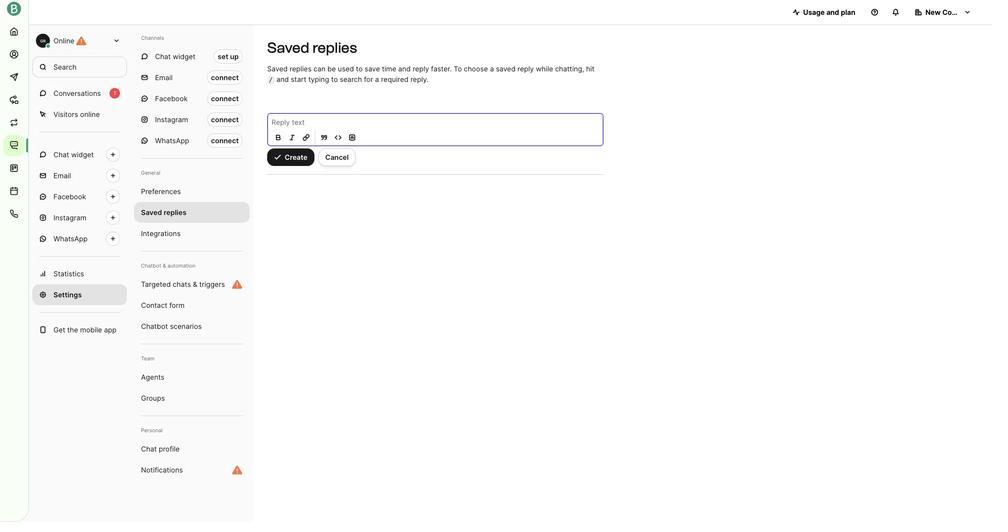 Task type: locate. For each thing, give the bounding box(es) containing it.
1 horizontal spatial instagram
[[155, 115, 188, 124]]

& right chats
[[193, 280, 197, 289]]

0 vertical spatial to
[[356, 64, 363, 73]]

0 vertical spatial email
[[155, 73, 173, 82]]

cancel button
[[318, 148, 356, 166]]

chatbot scenarios link
[[134, 316, 250, 337]]

chatbot for chatbot & automation
[[141, 262, 161, 269]]

a right for
[[375, 75, 379, 84]]

0 vertical spatial facebook
[[155, 94, 188, 103]]

a left saved
[[490, 64, 494, 73]]

1 vertical spatial replies
[[290, 64, 312, 73]]

Reply text text field
[[267, 113, 604, 146]]

and inside button
[[826, 8, 839, 17]]

2 chatbot from the top
[[141, 322, 168, 331]]

time
[[382, 64, 396, 73]]

saved replies
[[267, 39, 357, 56], [141, 208, 186, 217]]

widget
[[173, 52, 195, 61], [71, 150, 94, 159]]

chat widget link
[[32, 144, 127, 165]]

gr
[[40, 38, 46, 43]]

1 vertical spatial widget
[[71, 150, 94, 159]]

to
[[356, 64, 363, 73], [331, 75, 338, 84]]

4 connect from the top
[[211, 136, 239, 145]]

a
[[490, 64, 494, 73], [375, 75, 379, 84]]

whatsapp up general
[[155, 136, 189, 145]]

saved replies up can
[[267, 39, 357, 56]]

chat
[[155, 52, 171, 61], [53, 150, 69, 159], [141, 445, 157, 453]]

mobile
[[80, 325, 102, 334]]

online
[[53, 36, 74, 45]]

0 vertical spatial whatsapp
[[155, 136, 189, 145]]

chat widget down channels
[[155, 52, 195, 61]]

set up
[[218, 52, 239, 61]]

1 vertical spatial facebook
[[53, 192, 86, 201]]

saved up the start
[[267, 39, 309, 56]]

2 horizontal spatial replies
[[312, 39, 357, 56]]

personal
[[141, 427, 163, 434]]

0 vertical spatial saved replies
[[267, 39, 357, 56]]

replies inside 'saved replies can be used to save time and reply faster. to choose a saved reply while chatting, hit / and start typing to search for a required reply.'
[[290, 64, 312, 73]]

connect for whatsapp
[[211, 136, 239, 145]]

saved replies inside saved replies link
[[141, 208, 186, 217]]

choose
[[464, 64, 488, 73]]

facebook link
[[32, 186, 127, 207]]

chat profile
[[141, 445, 180, 453]]

reply up reply.
[[413, 64, 429, 73]]

2 vertical spatial and
[[276, 75, 289, 84]]

saved
[[267, 39, 309, 56], [267, 64, 288, 73], [141, 208, 162, 217]]

start
[[291, 75, 306, 84]]

0 horizontal spatial saved replies
[[141, 208, 186, 217]]

1 vertical spatial chatbot
[[141, 322, 168, 331]]

automation
[[168, 262, 195, 269]]

2 connect from the top
[[211, 94, 239, 103]]

email down channels
[[155, 73, 173, 82]]

email down chat widget link
[[53, 171, 71, 180]]

settings link
[[32, 284, 127, 305]]

1 chatbot from the top
[[141, 262, 161, 269]]

targeted
[[141, 280, 171, 289]]

0 horizontal spatial instagram
[[53, 213, 86, 222]]

1 connect from the top
[[211, 73, 239, 82]]

and left plan
[[826, 8, 839, 17]]

chat up the email link
[[53, 150, 69, 159]]

1 vertical spatial email
[[53, 171, 71, 180]]

chat widget up the email link
[[53, 150, 94, 159]]

saved replies down preferences
[[141, 208, 186, 217]]

reply left the 'while'
[[518, 64, 534, 73]]

whatsapp down instagram "link"
[[53, 234, 88, 243]]

instagram inside "link"
[[53, 213, 86, 222]]

get the mobile app link
[[32, 319, 127, 340]]

1 vertical spatial instagram
[[53, 213, 86, 222]]

conversations
[[53, 89, 101, 98]]

saved replies link
[[134, 202, 250, 223]]

0 vertical spatial &
[[163, 262, 166, 269]]

chatbot down contact
[[141, 322, 168, 331]]

agents link
[[134, 367, 250, 388]]

and up required
[[398, 64, 411, 73]]

instagram link
[[32, 207, 127, 228]]

to down be
[[331, 75, 338, 84]]

triggers
[[199, 280, 225, 289]]

chatbot inside 'link'
[[141, 322, 168, 331]]

0 vertical spatial a
[[490, 64, 494, 73]]

1 horizontal spatial chat widget
[[155, 52, 195, 61]]

0 horizontal spatial reply
[[413, 64, 429, 73]]

1 horizontal spatial to
[[356, 64, 363, 73]]

statistics link
[[32, 263, 127, 284]]

0 horizontal spatial email
[[53, 171, 71, 180]]

cancel
[[325, 153, 349, 162]]

connect for email
[[211, 73, 239, 82]]

connect for instagram
[[211, 115, 239, 124]]

1 horizontal spatial widget
[[173, 52, 195, 61]]

1 vertical spatial &
[[193, 280, 197, 289]]

widget left set
[[173, 52, 195, 61]]

0 vertical spatial chatbot
[[141, 262, 161, 269]]

be
[[327, 64, 336, 73]]

1 vertical spatial whatsapp
[[53, 234, 88, 243]]

instagram
[[155, 115, 188, 124], [53, 213, 86, 222]]

chat down personal on the bottom left of page
[[141, 445, 157, 453]]

2 vertical spatial replies
[[164, 208, 186, 217]]

0 horizontal spatial chat widget
[[53, 150, 94, 159]]

chatting,
[[555, 64, 584, 73]]

&
[[163, 262, 166, 269], [193, 280, 197, 289]]

3 connect from the top
[[211, 115, 239, 124]]

/
[[269, 76, 273, 83]]

saved up /
[[267, 64, 288, 73]]

email
[[155, 73, 173, 82], [53, 171, 71, 180]]

form
[[169, 301, 185, 310]]

replies up the start
[[290, 64, 312, 73]]

1 vertical spatial saved replies
[[141, 208, 186, 217]]

reply
[[413, 64, 429, 73], [518, 64, 534, 73]]

groups
[[141, 394, 165, 403]]

chatbot up targeted at the bottom of page
[[141, 262, 161, 269]]

0 vertical spatial instagram
[[155, 115, 188, 124]]

0 horizontal spatial a
[[375, 75, 379, 84]]

1 horizontal spatial replies
[[290, 64, 312, 73]]

1 horizontal spatial saved replies
[[267, 39, 357, 56]]

notifications link
[[134, 459, 250, 480]]

targeted chats & triggers
[[141, 280, 225, 289]]

widget up the email link
[[71, 150, 94, 159]]

1 horizontal spatial and
[[398, 64, 411, 73]]

integrations
[[141, 229, 181, 238]]

0 vertical spatial chat widget
[[155, 52, 195, 61]]

1 vertical spatial saved
[[267, 64, 288, 73]]

replies up be
[[312, 39, 357, 56]]

1 horizontal spatial reply
[[518, 64, 534, 73]]

& left automation
[[163, 262, 166, 269]]

chat widget
[[155, 52, 195, 61], [53, 150, 94, 159]]

0 horizontal spatial widget
[[71, 150, 94, 159]]

chat down channels
[[155, 52, 171, 61]]

visitors online link
[[32, 104, 127, 125]]

chatbot
[[141, 262, 161, 269], [141, 322, 168, 331]]

2 horizontal spatial and
[[826, 8, 839, 17]]

1 horizontal spatial facebook
[[155, 94, 188, 103]]

0 horizontal spatial to
[[331, 75, 338, 84]]

0 vertical spatial and
[[826, 8, 839, 17]]

1 vertical spatial and
[[398, 64, 411, 73]]

notifications
[[141, 466, 183, 474]]

replies down preferences
[[164, 208, 186, 217]]

to left save
[[356, 64, 363, 73]]

replies
[[312, 39, 357, 56], [290, 64, 312, 73], [164, 208, 186, 217]]

whatsapp
[[155, 136, 189, 145], [53, 234, 88, 243]]

and right /
[[276, 75, 289, 84]]

1 vertical spatial chat widget
[[53, 150, 94, 159]]

connect for facebook
[[211, 94, 239, 103]]

saved up integrations
[[141, 208, 162, 217]]

chatbot & automation
[[141, 262, 195, 269]]



Task type: describe. For each thing, give the bounding box(es) containing it.
online
[[80, 110, 100, 119]]

preferences
[[141, 187, 181, 196]]

contact form link
[[134, 295, 250, 316]]

preferences link
[[134, 181, 250, 202]]

settings
[[53, 290, 82, 299]]

plan
[[841, 8, 855, 17]]

chat profile link
[[134, 438, 250, 459]]

the
[[67, 325, 78, 334]]

usage and plan
[[803, 8, 855, 17]]

email link
[[32, 165, 127, 186]]

contact form
[[141, 301, 185, 310]]

typing
[[308, 75, 329, 84]]

usage and plan button
[[786, 4, 862, 21]]

search
[[53, 63, 76, 71]]

targeted chats & triggers link
[[134, 274, 250, 295]]

to
[[454, 64, 462, 73]]

0 horizontal spatial and
[[276, 75, 289, 84]]

search
[[340, 75, 362, 84]]

reply.
[[410, 75, 429, 84]]

1 vertical spatial a
[[375, 75, 379, 84]]

new
[[925, 8, 941, 17]]

saved replies can be used to save time and reply faster. to choose a saved reply while chatting, hit / and start typing to search for a required reply.
[[267, 64, 595, 84]]

1
[[114, 90, 116, 96]]

chats
[[173, 280, 191, 289]]

1 vertical spatial chat
[[53, 150, 69, 159]]

create
[[285, 153, 307, 162]]

get the mobile app
[[53, 325, 117, 334]]

statistics
[[53, 269, 84, 278]]

1 horizontal spatial email
[[155, 73, 173, 82]]

new company
[[925, 8, 975, 17]]

0 horizontal spatial &
[[163, 262, 166, 269]]

hit
[[586, 64, 595, 73]]

get
[[53, 325, 65, 334]]

0 horizontal spatial facebook
[[53, 192, 86, 201]]

0 vertical spatial replies
[[312, 39, 357, 56]]

agents
[[141, 373, 164, 381]]

0 vertical spatial widget
[[173, 52, 195, 61]]

app
[[104, 325, 117, 334]]

contact
[[141, 301, 167, 310]]

saved inside 'saved replies can be used to save time and reply faster. to choose a saved reply while chatting, hit / and start typing to search for a required reply.'
[[267, 64, 288, 73]]

chatbot for chatbot scenarios
[[141, 322, 168, 331]]

groups link
[[134, 388, 250, 409]]

search link
[[32, 57, 127, 78]]

channels
[[141, 35, 164, 41]]

1 vertical spatial to
[[331, 75, 338, 84]]

set
[[218, 52, 228, 61]]

2 reply from the left
[[518, 64, 534, 73]]

whatsapp link
[[32, 228, 127, 249]]

saved
[[496, 64, 516, 73]]

company
[[942, 8, 975, 17]]

for
[[364, 75, 373, 84]]

0 vertical spatial saved
[[267, 39, 309, 56]]

can
[[314, 64, 325, 73]]

integrations link
[[134, 223, 250, 244]]

create button
[[267, 148, 314, 166]]

1 reply from the left
[[413, 64, 429, 73]]

up
[[230, 52, 239, 61]]

1 horizontal spatial whatsapp
[[155, 136, 189, 145]]

0 horizontal spatial replies
[[164, 208, 186, 217]]

faster.
[[431, 64, 452, 73]]

visitors
[[53, 110, 78, 119]]

chat widget inside chat widget link
[[53, 150, 94, 159]]

used
[[338, 64, 354, 73]]

required
[[381, 75, 408, 84]]

scenarios
[[170, 322, 202, 331]]

2 vertical spatial saved
[[141, 208, 162, 217]]

chatbot scenarios
[[141, 322, 202, 331]]

save
[[365, 64, 380, 73]]

1 horizontal spatial a
[[490, 64, 494, 73]]

usage
[[803, 8, 825, 17]]

while
[[536, 64, 553, 73]]

2 vertical spatial chat
[[141, 445, 157, 453]]

0 vertical spatial chat
[[155, 52, 171, 61]]

new company button
[[908, 4, 978, 21]]

team
[[141, 355, 155, 362]]

profile
[[159, 445, 180, 453]]

1 horizontal spatial &
[[193, 280, 197, 289]]

0 horizontal spatial whatsapp
[[53, 234, 88, 243]]

visitors online
[[53, 110, 100, 119]]

general
[[141, 170, 160, 176]]



Task type: vqa. For each thing, say whether or not it's contained in the screenshot.


